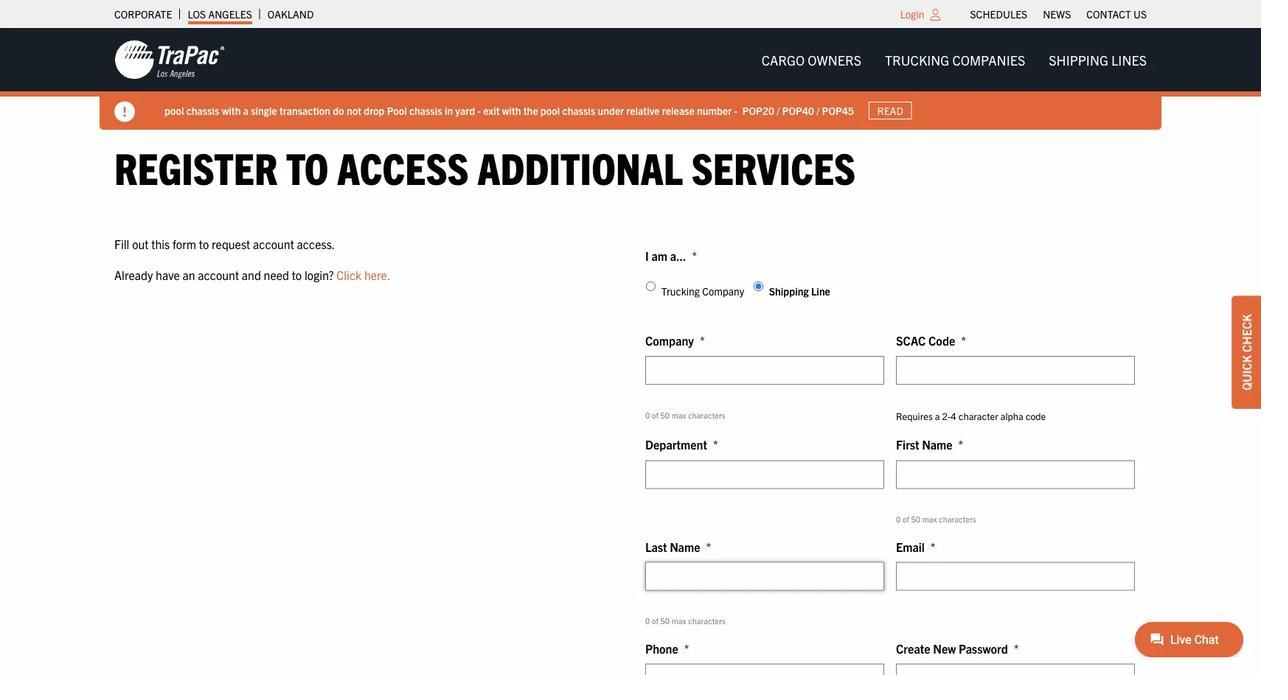 Task type: vqa. For each thing, say whether or not it's contained in the screenshot.
the |
no



Task type: locate. For each thing, give the bounding box(es) containing it.
max up email *
[[923, 514, 937, 524]]

0 horizontal spatial /
[[777, 104, 780, 117]]

with left the on the left top
[[502, 104, 521, 117]]

last name *
[[646, 540, 711, 554]]

0 vertical spatial 0
[[646, 410, 650, 420]]

0 vertical spatial company
[[703, 285, 745, 298]]

shipping lines link
[[1038, 45, 1159, 75]]

1 vertical spatial trucking
[[662, 285, 700, 298]]

account right an
[[198, 268, 239, 282]]

2 / from the left
[[817, 104, 820, 117]]

quick
[[1240, 355, 1254, 391]]

los
[[188, 7, 206, 21]]

pop45
[[822, 104, 854, 117]]

angeles
[[208, 7, 252, 21]]

2 horizontal spatial chassis
[[563, 104, 596, 117]]

1 vertical spatial of
[[903, 514, 910, 524]]

do
[[333, 104, 344, 117]]

password
[[959, 642, 1008, 656]]

of for first
[[903, 514, 910, 524]]

None text field
[[646, 461, 885, 489], [896, 461, 1136, 489], [896, 563, 1136, 591], [646, 461, 885, 489], [896, 461, 1136, 489], [896, 563, 1136, 591]]

1 vertical spatial name
[[670, 540, 701, 554]]

company *
[[646, 333, 705, 348]]

0 vertical spatial name
[[922, 438, 953, 452]]

0 horizontal spatial a
[[243, 104, 249, 117]]

trucking companies
[[885, 51, 1026, 68]]

news
[[1043, 7, 1071, 21]]

banner containing cargo owners
[[0, 28, 1262, 130]]

have
[[156, 268, 180, 282]]

1 vertical spatial shipping
[[769, 285, 809, 298]]

company down trucking company radio
[[646, 333, 694, 348]]

with left single at the top
[[222, 104, 241, 117]]

phone
[[646, 642, 679, 656]]

contact us link
[[1087, 4, 1147, 24]]

1 vertical spatial 0 of 50 max characters
[[896, 514, 977, 524]]

chassis left under
[[563, 104, 596, 117]]

0 horizontal spatial -
[[478, 104, 481, 117]]

0 vertical spatial a
[[243, 104, 249, 117]]

a left single at the top
[[243, 104, 249, 117]]

shipping right shipping line option
[[769, 285, 809, 298]]

0 horizontal spatial pool
[[165, 104, 184, 117]]

trucking right trucking company radio
[[662, 285, 700, 298]]

register to access additional services main content
[[100, 139, 1162, 676]]

company
[[703, 285, 745, 298], [646, 333, 694, 348]]

menu bar containing schedules
[[963, 4, 1155, 24]]

alpha
[[1001, 410, 1024, 422]]

menu bar containing cargo owners
[[750, 45, 1159, 75]]

already
[[114, 268, 153, 282]]

1 vertical spatial menu bar
[[750, 45, 1159, 75]]

0 for last name
[[646, 616, 650, 626]]

* right password
[[1014, 642, 1019, 656]]

shipping inside "register to access additional services" "main content"
[[769, 285, 809, 298]]

1 horizontal spatial -
[[734, 104, 738, 117]]

corporate link
[[114, 4, 172, 24]]

0 vertical spatial menu bar
[[963, 4, 1155, 24]]

company left shipping line option
[[703, 285, 745, 298]]

out
[[132, 237, 149, 252]]

0 of 50 max characters up department *
[[646, 410, 726, 420]]

name right 'first'
[[922, 438, 953, 452]]

pool right solid icon
[[165, 104, 184, 117]]

0
[[646, 410, 650, 420], [896, 514, 901, 524], [646, 616, 650, 626]]

0 vertical spatial max
[[672, 410, 687, 420]]

name right last
[[670, 540, 701, 554]]

1 horizontal spatial shipping
[[1049, 51, 1109, 68]]

name for first name
[[922, 438, 953, 452]]

click
[[337, 268, 362, 282]]

2 vertical spatial max
[[672, 616, 687, 626]]

shipping for shipping line
[[769, 285, 809, 298]]

scac code *
[[896, 333, 967, 348]]

2 - from the left
[[734, 104, 738, 117]]

/ left pop45 at right top
[[817, 104, 820, 117]]

none password field inside "register to access additional services" "main content"
[[896, 665, 1136, 676]]

50
[[661, 410, 670, 420], [912, 514, 921, 524], [661, 616, 670, 626]]

0 vertical spatial 50
[[661, 410, 670, 420]]

0 vertical spatial of
[[652, 410, 659, 420]]

50 up phone *
[[661, 616, 670, 626]]

* right email
[[931, 540, 936, 554]]

None text field
[[646, 356, 885, 385], [896, 356, 1136, 385], [646, 563, 885, 591], [646, 665, 885, 676], [646, 356, 885, 385], [896, 356, 1136, 385], [646, 563, 885, 591], [646, 665, 885, 676]]

0 horizontal spatial shipping
[[769, 285, 809, 298]]

banner
[[0, 28, 1262, 130]]

trucking for trucking company
[[662, 285, 700, 298]]

0 vertical spatial shipping
[[1049, 51, 1109, 68]]

am
[[652, 249, 668, 263]]

0 up department at the bottom of the page
[[646, 410, 650, 420]]

access
[[337, 139, 469, 193]]

max up department at the bottom of the page
[[672, 410, 687, 420]]

account
[[253, 237, 294, 252], [198, 268, 239, 282]]

los angeles link
[[188, 4, 252, 24]]

0 horizontal spatial chassis
[[186, 104, 219, 117]]

2 vertical spatial 50
[[661, 616, 670, 626]]

trucking inside "register to access additional services" "main content"
[[662, 285, 700, 298]]

of
[[652, 410, 659, 420], [903, 514, 910, 524], [652, 616, 659, 626]]

1 vertical spatial 50
[[912, 514, 921, 524]]

0 horizontal spatial account
[[198, 268, 239, 282]]

pool
[[387, 104, 407, 117]]

1 vertical spatial max
[[923, 514, 937, 524]]

2 vertical spatial of
[[652, 616, 659, 626]]

-
[[478, 104, 481, 117], [734, 104, 738, 117]]

1 vertical spatial 0
[[896, 514, 901, 524]]

50 for last
[[661, 616, 670, 626]]

1 horizontal spatial a
[[935, 410, 940, 422]]

0 up phone
[[646, 616, 650, 626]]

50 up department at the bottom of the page
[[661, 410, 670, 420]]

last
[[646, 540, 667, 554]]

1 vertical spatial characters
[[939, 514, 977, 524]]

2 vertical spatial characters
[[688, 616, 726, 626]]

0 vertical spatial 0 of 50 max characters
[[646, 410, 726, 420]]

50 for company
[[661, 410, 670, 420]]

pop20
[[743, 104, 775, 117]]

1 with from the left
[[222, 104, 241, 117]]

shipping inside menu bar
[[1049, 51, 1109, 68]]

0 horizontal spatial with
[[222, 104, 241, 117]]

i am a... *
[[646, 249, 697, 263]]

first
[[896, 438, 920, 452]]

1 horizontal spatial company
[[703, 285, 745, 298]]

first name *
[[896, 438, 964, 452]]

corporate
[[114, 7, 172, 21]]

2 vertical spatial 0 of 50 max characters
[[646, 616, 726, 626]]

shipping
[[1049, 51, 1109, 68], [769, 285, 809, 298]]

schedules link
[[971, 4, 1028, 24]]

2-
[[943, 410, 951, 422]]

1 horizontal spatial chassis
[[409, 104, 442, 117]]

account up need
[[253, 237, 294, 252]]

schedules
[[971, 7, 1028, 21]]

0 vertical spatial trucking
[[885, 51, 950, 68]]

1 horizontal spatial name
[[922, 438, 953, 452]]

chassis up register at left top
[[186, 104, 219, 117]]

trucking down login
[[885, 51, 950, 68]]

0 up email
[[896, 514, 901, 524]]

0 of 50 max characters
[[646, 410, 726, 420], [896, 514, 977, 524], [646, 616, 726, 626]]

50 up email *
[[912, 514, 921, 524]]

chassis left the in at left
[[409, 104, 442, 117]]

additional
[[478, 139, 683, 193]]

of up department at the bottom of the page
[[652, 410, 659, 420]]

pool right the on the left top
[[541, 104, 560, 117]]

2 vertical spatial 0
[[646, 616, 650, 626]]

shipping lines
[[1049, 51, 1147, 68]]

chassis
[[186, 104, 219, 117], [409, 104, 442, 117], [563, 104, 596, 117]]

/ right pop20
[[777, 104, 780, 117]]

0 horizontal spatial trucking
[[662, 285, 700, 298]]

1 horizontal spatial with
[[502, 104, 521, 117]]

shipping down 'news' link
[[1049, 51, 1109, 68]]

1 horizontal spatial trucking
[[885, 51, 950, 68]]

login?
[[305, 268, 334, 282]]

of up phone
[[652, 616, 659, 626]]

i
[[646, 249, 649, 263]]

0 horizontal spatial company
[[646, 333, 694, 348]]

0 vertical spatial characters
[[688, 410, 726, 420]]

a left 2-
[[935, 410, 940, 422]]

1 horizontal spatial /
[[817, 104, 820, 117]]

to down transaction
[[286, 139, 329, 193]]

register
[[114, 139, 278, 193]]

1 vertical spatial a
[[935, 410, 940, 422]]

- right the number
[[734, 104, 738, 117]]

to right form
[[199, 237, 209, 252]]

a
[[243, 104, 249, 117], [935, 410, 940, 422]]

3 chassis from the left
[[563, 104, 596, 117]]

max for first
[[923, 514, 937, 524]]

of up email
[[903, 514, 910, 524]]

with
[[222, 104, 241, 117], [502, 104, 521, 117]]

trucking inside trucking companies link
[[885, 51, 950, 68]]

menu bar inside "banner"
[[750, 45, 1159, 75]]

- left exit
[[478, 104, 481, 117]]

fill out this form to request account access.
[[114, 237, 335, 252]]

to right need
[[292, 268, 302, 282]]

name
[[922, 438, 953, 452], [670, 540, 701, 554]]

login
[[901, 7, 925, 21]]

menu bar
[[963, 4, 1155, 24], [750, 45, 1159, 75]]

trucking for trucking companies
[[885, 51, 950, 68]]

0 of 50 max characters up email *
[[896, 514, 977, 524]]

single
[[251, 104, 277, 117]]

register to access additional services
[[114, 139, 856, 193]]

0 vertical spatial account
[[253, 237, 294, 252]]

0 horizontal spatial name
[[670, 540, 701, 554]]

pool chassis with a single transaction  do not drop pool chassis in yard -  exit with the pool chassis under relative release number -  pop20 / pop40 / pop45
[[165, 104, 854, 117]]

max up phone *
[[672, 616, 687, 626]]

trucking
[[885, 51, 950, 68], [662, 285, 700, 298]]

pool
[[165, 104, 184, 117], [541, 104, 560, 117]]

*
[[692, 249, 697, 263], [700, 333, 705, 348], [962, 333, 967, 348], [713, 438, 718, 452], [959, 438, 964, 452], [706, 540, 711, 554], [931, 540, 936, 554], [685, 642, 690, 656], [1014, 642, 1019, 656]]

None password field
[[896, 665, 1136, 676]]

1 horizontal spatial pool
[[541, 104, 560, 117]]

to
[[286, 139, 329, 193], [199, 237, 209, 252], [292, 268, 302, 282]]

0 of 50 max characters for first name
[[896, 514, 977, 524]]

characters for first name *
[[939, 514, 977, 524]]

0 of 50 max characters up phone *
[[646, 616, 726, 626]]

0 for first name
[[896, 514, 901, 524]]

cargo owners
[[762, 51, 862, 68]]

contact us
[[1087, 7, 1147, 21]]



Task type: describe. For each thing, give the bounding box(es) containing it.
email *
[[896, 540, 936, 554]]

quick check
[[1240, 314, 1254, 391]]

2 with from the left
[[502, 104, 521, 117]]

1 - from the left
[[478, 104, 481, 117]]

contact
[[1087, 7, 1132, 21]]

* right department at the bottom of the page
[[713, 438, 718, 452]]

drop
[[364, 104, 385, 117]]

access.
[[297, 237, 335, 252]]

2 vertical spatial to
[[292, 268, 302, 282]]

1 horizontal spatial account
[[253, 237, 294, 252]]

create
[[896, 642, 931, 656]]

of for last
[[652, 616, 659, 626]]

2 chassis from the left
[[409, 104, 442, 117]]

trucking company
[[662, 285, 745, 298]]

trucking companies link
[[874, 45, 1038, 75]]

fill
[[114, 237, 129, 252]]

1 / from the left
[[777, 104, 780, 117]]

0 of 50 max characters for last name
[[646, 616, 726, 626]]

* down requires a 2-4 character alpha code
[[959, 438, 964, 452]]

department
[[646, 438, 708, 452]]

read link
[[869, 102, 912, 120]]

phone *
[[646, 642, 690, 656]]

us
[[1134, 7, 1147, 21]]

oakland link
[[268, 4, 314, 24]]

* right phone
[[685, 642, 690, 656]]

in
[[445, 104, 453, 117]]

owners
[[808, 51, 862, 68]]

of for company
[[652, 410, 659, 420]]

* right last
[[706, 540, 711, 554]]

line
[[812, 285, 831, 298]]

department *
[[646, 438, 718, 452]]

requires a 2-4 character alpha code
[[896, 410, 1046, 422]]

* right a... at the top of the page
[[692, 249, 697, 263]]

release
[[662, 104, 695, 117]]

los angeles image
[[114, 39, 225, 80]]

1 pool from the left
[[165, 104, 184, 117]]

relative
[[627, 104, 660, 117]]

exit
[[483, 104, 500, 117]]

this
[[151, 237, 170, 252]]

1 vertical spatial to
[[199, 237, 209, 252]]

name for last name
[[670, 540, 701, 554]]

oakland
[[268, 7, 314, 21]]

max for company
[[672, 410, 687, 420]]

cargo owners link
[[750, 45, 874, 75]]

number
[[697, 104, 732, 117]]

form
[[173, 237, 196, 252]]

Trucking Company radio
[[646, 282, 656, 292]]

request
[[212, 237, 250, 252]]

1 chassis from the left
[[186, 104, 219, 117]]

here.
[[364, 268, 391, 282]]

50 for first
[[912, 514, 921, 524]]

a...
[[670, 249, 687, 263]]

max for last
[[672, 616, 687, 626]]

services
[[692, 139, 856, 193]]

0 for company
[[646, 410, 650, 420]]

code
[[929, 333, 956, 348]]

check
[[1240, 314, 1254, 353]]

the
[[524, 104, 538, 117]]

los angeles
[[188, 7, 252, 21]]

4
[[951, 410, 957, 422]]

a inside "main content"
[[935, 410, 940, 422]]

create new password *
[[896, 642, 1019, 656]]

quick check link
[[1232, 296, 1262, 409]]

Shipping Line radio
[[754, 282, 764, 292]]

login link
[[901, 7, 925, 21]]

scac
[[896, 333, 926, 348]]

lines
[[1112, 51, 1147, 68]]

companies
[[953, 51, 1026, 68]]

click here. link
[[337, 268, 391, 282]]

solid image
[[114, 101, 135, 122]]

shipping for shipping lines
[[1049, 51, 1109, 68]]

pop40
[[782, 104, 815, 117]]

yard
[[456, 104, 475, 117]]

cargo
[[762, 51, 805, 68]]

and
[[242, 268, 261, 282]]

already have an account and need to login? click here.
[[114, 268, 391, 282]]

* down the trucking company on the right top
[[700, 333, 705, 348]]

read
[[878, 104, 904, 117]]

requires
[[896, 410, 933, 422]]

characters for last name *
[[688, 616, 726, 626]]

1 vertical spatial company
[[646, 333, 694, 348]]

under
[[598, 104, 624, 117]]

new
[[934, 642, 956, 656]]

0 of 50 max characters for company
[[646, 410, 726, 420]]

* right 'code'
[[962, 333, 967, 348]]

email
[[896, 540, 925, 554]]

character
[[959, 410, 999, 422]]

not
[[347, 104, 362, 117]]

need
[[264, 268, 289, 282]]

transaction
[[280, 104, 331, 117]]

an
[[183, 268, 195, 282]]

2 pool from the left
[[541, 104, 560, 117]]

0 vertical spatial to
[[286, 139, 329, 193]]

news link
[[1043, 4, 1071, 24]]

light image
[[931, 9, 941, 21]]

characters for company *
[[688, 410, 726, 420]]

a inside "banner"
[[243, 104, 249, 117]]

1 vertical spatial account
[[198, 268, 239, 282]]



